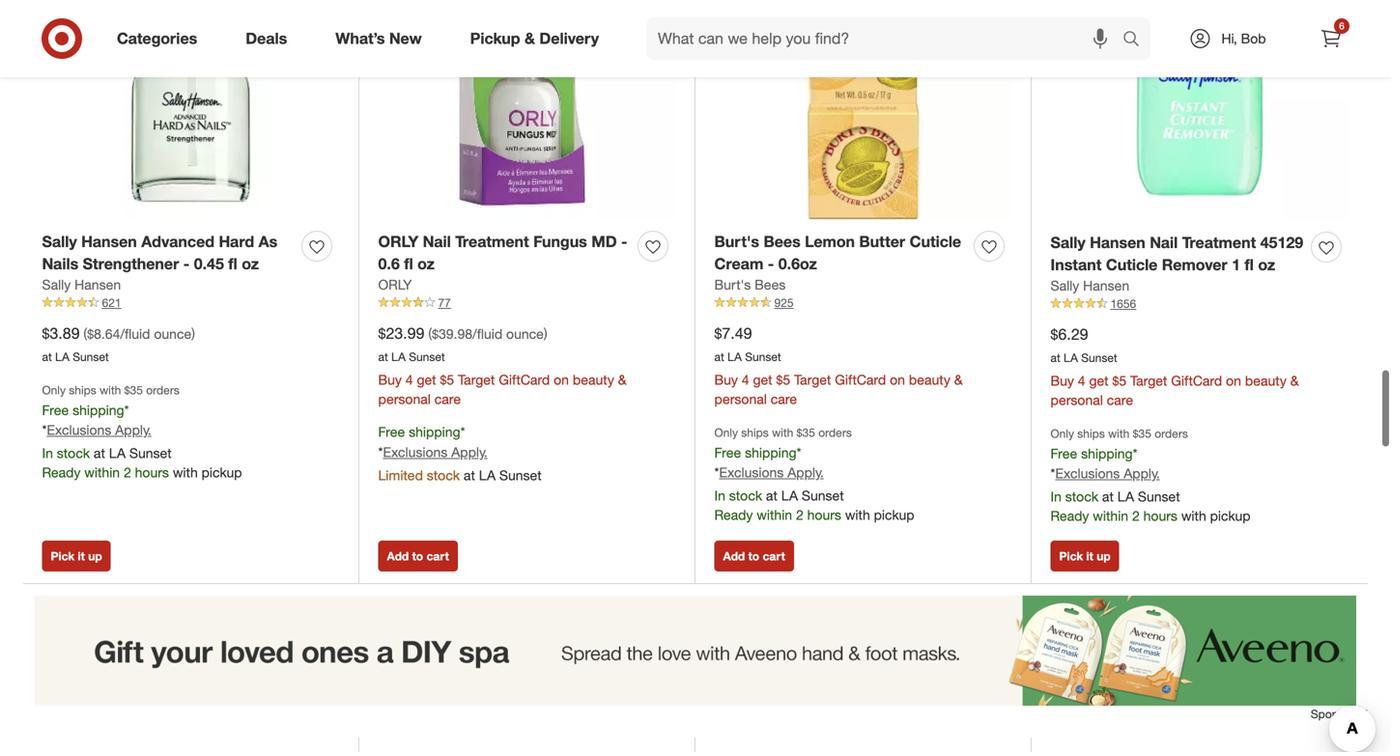 Task type: vqa. For each thing, say whether or not it's contained in the screenshot.
the Cuticle in the BURT'S BEES LEMON BUTTER CUTICLE CREAM - 0.6OZ
yes



Task type: describe. For each thing, give the bounding box(es) containing it.
1
[[1232, 256, 1241, 274]]

what's
[[336, 29, 385, 48]]

add to cart button for $23.99
[[378, 541, 458, 572]]

2 for $7.49
[[796, 507, 804, 524]]

add for $23.99
[[387, 549, 409, 564]]

orders for $6.29
[[1155, 427, 1188, 441]]

lemon
[[805, 233, 855, 251]]

sally hansen advanced hard as nails strengthener - 0.45 fl oz link
[[42, 231, 294, 275]]

$35 for $6.29
[[1133, 427, 1152, 441]]

personal for $6.29
[[1051, 392, 1104, 409]]

apply. inside free shipping * * exclusions apply. limited stock at  la sunset
[[451, 444, 488, 461]]

cart for $7.49
[[763, 549, 786, 564]]

fl for sally hansen advanced hard as nails strengthener - 0.45 fl oz
[[228, 255, 238, 273]]

$35 for $7.49
[[797, 426, 816, 440]]

exclusions inside free shipping * * exclusions apply. limited stock at  la sunset
[[383, 444, 448, 461]]

hard
[[219, 233, 254, 251]]

925
[[775, 296, 794, 310]]

pick it up button for $3.89
[[42, 541, 111, 572]]

bob
[[1241, 30, 1267, 47]]

deals link
[[229, 17, 311, 60]]

sunset inside $6.29 at la sunset buy 4 get $5 target giftcard on beauty & personal care
[[1082, 351, 1118, 365]]

la inside $6.29 at la sunset buy 4 get $5 target giftcard on beauty & personal care
[[1064, 351, 1078, 365]]

giftcard for $7.49
[[835, 372, 886, 389]]

oz inside orly nail treatment fungus md - 0.6 fl oz
[[418, 255, 435, 273]]

hansen inside the sally hansen advanced hard as nails strengthener - 0.45 fl oz
[[81, 233, 137, 251]]

free inside free shipping * * exclusions apply. limited stock at  la sunset
[[378, 424, 405, 441]]

advertisement region
[[23, 596, 1368, 707]]

sally hansen advanced hard as nails strengthener - 0.45 fl oz
[[42, 233, 278, 273]]

delivery
[[540, 29, 599, 48]]

fl for sally hansen nail treatment  45129 instant cuticle remover 1 fl oz
[[1245, 256, 1254, 274]]

sunset inside '$3.89 ( $8.64 /fluid ounce ) at la sunset'
[[73, 350, 109, 364]]

1656 link
[[1051, 296, 1350, 313]]

advanced
[[141, 233, 215, 251]]

) for advanced
[[192, 326, 195, 343]]

exclusions for $6.29
[[1056, 465, 1120, 482]]

burt's for burt's bees lemon butter cuticle cream - 0.6oz
[[715, 233, 760, 251]]

sally hansen for instant
[[1051, 277, 1130, 294]]

butter
[[860, 233, 906, 251]]

care for $6.29
[[1107, 392, 1134, 409]]

buy for $6.29
[[1051, 373, 1075, 390]]

cream
[[715, 255, 764, 273]]

stock for $6.29
[[1066, 489, 1099, 506]]

beauty for $6.29
[[1246, 373, 1287, 390]]

cuticle inside burt's bees lemon butter cuticle cream - 0.6oz
[[910, 233, 962, 251]]

fungus
[[534, 233, 587, 251]]

$7.49
[[715, 324, 752, 343]]

care for $7.49
[[771, 391, 797, 408]]

pick for $3.89
[[51, 549, 75, 564]]

deals
[[246, 29, 287, 48]]

/fluid for $23.99
[[473, 326, 503, 343]]

on for $7.49
[[890, 372, 905, 389]]

pickup & delivery
[[470, 29, 599, 48]]

la inside '$3.89 ( $8.64 /fluid ounce ) at la sunset'
[[55, 350, 69, 364]]

new
[[389, 29, 422, 48]]

ready for $7.49
[[715, 507, 753, 524]]

get for $7.49
[[753, 372, 773, 389]]

beauty inside $23.99 ( $39.98 /fluid ounce ) at la sunset buy 4 get $5 target giftcard on beauty & personal care
[[573, 372, 614, 389]]

free for $6.29
[[1051, 445, 1078, 462]]

it for $6.29
[[1087, 549, 1094, 564]]

$7.49 at la sunset buy 4 get $5 target giftcard on beauty & personal care
[[715, 324, 963, 408]]

hansen up 621 on the top of page
[[75, 276, 121, 293]]

exclusions apply. button for $3.89
[[47, 421, 151, 440]]

add to cart for $7.49
[[723, 549, 786, 564]]

search button
[[1114, 17, 1161, 64]]

what's new
[[336, 29, 422, 48]]

sally hansen nail treatment  45129 instant cuticle remover 1 fl oz
[[1051, 233, 1304, 274]]

target for $6.29
[[1131, 373, 1168, 390]]

only for $7.49
[[715, 426, 738, 440]]

burt's bees lemon butter cuticle cream - 0.6oz
[[715, 233, 962, 273]]

within for $7.49
[[757, 507, 793, 524]]

only ships with $35 orders free shipping * * exclusions apply. in stock at  la sunset ready within 2 hours with pickup for $7.49
[[715, 426, 915, 524]]

925 link
[[715, 295, 1012, 312]]

45129
[[1261, 233, 1304, 252]]

nails
[[42, 255, 78, 273]]

( for $23.99
[[428, 326, 432, 343]]

burt's for burt's bees
[[715, 276, 751, 293]]

sally down instant
[[1051, 277, 1080, 294]]

& inside $23.99 ( $39.98 /fluid ounce ) at la sunset buy 4 get $5 target giftcard on beauty & personal care
[[618, 372, 627, 389]]

apply. for $7.49
[[788, 464, 824, 481]]

$39.98
[[432, 326, 473, 343]]

0.45
[[194, 255, 224, 273]]

treatment inside sally hansen nail treatment  45129 instant cuticle remover 1 fl oz
[[1183, 233, 1257, 252]]

pickup for $7.49
[[874, 507, 915, 524]]

target inside $23.99 ( $39.98 /fluid ounce ) at la sunset buy 4 get $5 target giftcard on beauty & personal care
[[458, 372, 495, 389]]

) for treatment
[[544, 326, 548, 343]]

apply. for $3.89
[[115, 422, 151, 439]]

sally inside sally hansen nail treatment  45129 instant cuticle remover 1 fl oz
[[1051, 233, 1086, 252]]

md
[[592, 233, 617, 251]]

hours for $3.89
[[135, 464, 169, 481]]

within for $3.89
[[84, 464, 120, 481]]

within for $6.29
[[1093, 508, 1129, 525]]

la inside $23.99 ( $39.98 /fluid ounce ) at la sunset buy 4 get $5 target giftcard on beauty & personal care
[[391, 350, 406, 364]]

ready for $6.29
[[1051, 508, 1090, 525]]

$35 for $3.89
[[124, 383, 143, 398]]

pick it up button for $6.29
[[1051, 541, 1120, 572]]

sunset inside $7.49 at la sunset buy 4 get $5 target giftcard on beauty & personal care
[[745, 350, 782, 364]]

shipping for $6.29
[[1082, 445, 1133, 462]]

1656
[[1111, 296, 1137, 311]]

shipping inside free shipping * * exclusions apply. limited stock at  la sunset
[[409, 424, 461, 441]]

$6.29
[[1051, 325, 1089, 344]]

get for $6.29
[[1090, 373, 1109, 390]]

target for $7.49
[[794, 372, 831, 389]]

hi,
[[1222, 30, 1238, 47]]

nail inside sally hansen nail treatment  45129 instant cuticle remover 1 fl oz
[[1150, 233, 1178, 252]]

buy for $7.49
[[715, 372, 738, 389]]

at inside $7.49 at la sunset buy 4 get $5 target giftcard on beauty & personal care
[[715, 350, 725, 364]]

on inside $23.99 ( $39.98 /fluid ounce ) at la sunset buy 4 get $5 target giftcard on beauty & personal care
[[554, 372, 569, 389]]

burt's bees lemon butter cuticle cream - 0.6oz link
[[715, 231, 967, 275]]

categories
[[117, 29, 197, 48]]

6 link
[[1310, 17, 1353, 60]]

sally hansen link for nails
[[42, 275, 121, 295]]

orly for orly nail treatment fungus md - 0.6 fl oz
[[378, 233, 419, 251]]

- inside burt's bees lemon butter cuticle cream - 0.6oz
[[768, 255, 774, 273]]

free shipping * * exclusions apply. limited stock at  la sunset
[[378, 424, 542, 484]]

sponsored
[[1311, 707, 1368, 722]]

pickup
[[470, 29, 520, 48]]

only ships with $35 orders free shipping * * exclusions apply. in stock at  la sunset ready within 2 hours with pickup for $6.29
[[1051, 427, 1251, 525]]

$6.29 at la sunset buy 4 get $5 target giftcard on beauty & personal care
[[1051, 325, 1299, 409]]

bees for burt's bees lemon butter cuticle cream - 0.6oz
[[764, 233, 801, 251]]

0.6oz
[[779, 255, 817, 273]]

& inside $7.49 at la sunset buy 4 get $5 target giftcard on beauty & personal care
[[955, 372, 963, 389]]



Task type: locate. For each thing, give the bounding box(es) containing it.
0 horizontal spatial beauty
[[573, 372, 614, 389]]

0 horizontal spatial $5
[[440, 372, 454, 389]]

2 horizontal spatial fl
[[1245, 256, 1254, 274]]

hi, bob
[[1222, 30, 1267, 47]]

0 horizontal spatial giftcard
[[499, 372, 550, 389]]

target
[[458, 372, 495, 389], [794, 372, 831, 389], [1131, 373, 1168, 390]]

1 vertical spatial bees
[[755, 276, 786, 293]]

- right md
[[621, 233, 628, 251]]

0 horizontal spatial only
[[42, 383, 66, 398]]

giftcard for $6.29
[[1171, 373, 1223, 390]]

0 horizontal spatial pick it up
[[51, 549, 102, 564]]

buy inside $6.29 at la sunset buy 4 get $5 target giftcard on beauty & personal care
[[1051, 373, 1075, 390]]

4 for $6.29
[[1078, 373, 1086, 390]]

1 horizontal spatial on
[[890, 372, 905, 389]]

- left 0.45
[[183, 255, 190, 273]]

621 link
[[42, 295, 340, 312]]

bees up the "0.6oz"
[[764, 233, 801, 251]]

4
[[406, 372, 413, 389], [742, 372, 749, 389], [1078, 373, 1086, 390]]

get inside $6.29 at la sunset buy 4 get $5 target giftcard on beauty & personal care
[[1090, 373, 1109, 390]]

orly
[[378, 233, 419, 251], [378, 276, 412, 293]]

up for $3.89
[[88, 549, 102, 564]]

fl right 0.6
[[404, 255, 413, 273]]

sally hansen nail treatment  45129 instant cuticle remover 1 fl oz image
[[1051, 0, 1350, 221], [1051, 0, 1350, 221]]

2 pick it up from the left
[[1060, 549, 1111, 564]]

0.6
[[378, 255, 400, 273]]

buy
[[378, 372, 402, 389], [715, 372, 738, 389], [1051, 373, 1075, 390]]

shipping for $3.89
[[73, 402, 124, 419]]

stock for $3.89
[[57, 445, 90, 462]]

sally hansen advanced hard as nails strengthener - 0.45 fl oz image
[[42, 0, 340, 220], [42, 0, 340, 220]]

1 it from the left
[[78, 549, 85, 564]]

fl right '1'
[[1245, 256, 1254, 274]]

only
[[42, 383, 66, 398], [715, 426, 738, 440], [1051, 427, 1075, 441]]

0 horizontal spatial it
[[78, 549, 85, 564]]

search
[[1114, 31, 1161, 50]]

as
[[259, 233, 278, 251]]

1 burt's from the top
[[715, 233, 760, 251]]

) inside '$3.89 ( $8.64 /fluid ounce ) at la sunset'
[[192, 326, 195, 343]]

1 horizontal spatial beauty
[[909, 372, 951, 389]]

oz inside sally hansen nail treatment  45129 instant cuticle remover 1 fl oz
[[1259, 256, 1276, 274]]

4 down $23.99
[[406, 372, 413, 389]]

0 vertical spatial bees
[[764, 233, 801, 251]]

0 horizontal spatial ounce
[[154, 326, 192, 343]]

0 horizontal spatial cuticle
[[910, 233, 962, 251]]

care
[[435, 391, 461, 408], [771, 391, 797, 408], [1107, 392, 1134, 409]]

up
[[88, 549, 102, 564], [1097, 549, 1111, 564]]

exclusions apply. button for $6.29
[[1056, 464, 1160, 484]]

1 pick it up from the left
[[51, 549, 102, 564]]

1 to from the left
[[412, 549, 423, 564]]

1 horizontal spatial 4
[[742, 372, 749, 389]]

1 horizontal spatial care
[[771, 391, 797, 408]]

0 horizontal spatial hours
[[135, 464, 169, 481]]

0 vertical spatial burt's
[[715, 233, 760, 251]]

at inside $6.29 at la sunset buy 4 get $5 target giftcard on beauty & personal care
[[1051, 351, 1061, 365]]

1 ounce from the left
[[154, 326, 192, 343]]

oz down hard
[[242, 255, 259, 273]]

pickup for $3.89
[[202, 464, 242, 481]]

0 horizontal spatial to
[[412, 549, 423, 564]]

add to cart button for $7.49
[[715, 541, 794, 572]]

add to cart for $23.99
[[387, 549, 449, 564]]

&
[[525, 29, 535, 48], [618, 372, 627, 389], [955, 372, 963, 389], [1291, 373, 1299, 390]]

burt's bees link
[[715, 275, 786, 295]]

limited
[[378, 467, 423, 484]]

2
[[124, 464, 131, 481], [796, 507, 804, 524], [1133, 508, 1140, 525]]

/fluid down '77' link
[[473, 326, 503, 343]]

1 horizontal spatial only
[[715, 426, 738, 440]]

categories link
[[101, 17, 222, 60]]

2 horizontal spatial 2
[[1133, 508, 1140, 525]]

2 horizontal spatial get
[[1090, 373, 1109, 390]]

1 horizontal spatial buy
[[715, 372, 738, 389]]

2 horizontal spatial on
[[1226, 373, 1242, 390]]

2 horizontal spatial ships
[[1078, 427, 1105, 441]]

cuticle up 1656
[[1106, 256, 1158, 274]]

shipping for $7.49
[[745, 444, 797, 461]]

stock for $7.49
[[729, 488, 763, 505]]

ready for $3.89
[[42, 464, 81, 481]]

1 horizontal spatial )
[[544, 326, 548, 343]]

2 horizontal spatial buy
[[1051, 373, 1075, 390]]

nail up the 77
[[423, 233, 451, 251]]

$35 down '$3.89 ( $8.64 /fluid ounce ) at la sunset'
[[124, 383, 143, 398]]

target inside $6.29 at la sunset buy 4 get $5 target giftcard on beauty & personal care
[[1131, 373, 1168, 390]]

at inside free shipping * * exclusions apply. limited stock at  la sunset
[[464, 467, 475, 484]]

sunset inside free shipping * * exclusions apply. limited stock at  la sunset
[[500, 467, 542, 484]]

in for $6.29
[[1051, 489, 1062, 506]]

2 horizontal spatial hours
[[1144, 508, 1178, 525]]

stock
[[57, 445, 90, 462], [427, 467, 460, 484], [729, 488, 763, 505], [1066, 489, 1099, 506]]

2 horizontal spatial $5
[[1113, 373, 1127, 390]]

2 horizontal spatial beauty
[[1246, 373, 1287, 390]]

cuticle right butter
[[910, 233, 962, 251]]

$3.89 ( $8.64 /fluid ounce ) at la sunset
[[42, 324, 195, 364]]

2 add from the left
[[723, 549, 745, 564]]

fl down hard
[[228, 255, 238, 273]]

1 orly from the top
[[378, 233, 419, 251]]

1 up from the left
[[88, 549, 102, 564]]

target down 1656
[[1131, 373, 1168, 390]]

$23.99
[[378, 324, 425, 343]]

fl
[[228, 255, 238, 273], [404, 255, 413, 273], [1245, 256, 1254, 274]]

target down $39.98
[[458, 372, 495, 389]]

treatment left fungus
[[455, 233, 529, 251]]

2 horizontal spatial $35
[[1133, 427, 1152, 441]]

/fluid for $3.89
[[120, 326, 150, 343]]

2 horizontal spatial oz
[[1259, 256, 1276, 274]]

hansen inside sally hansen nail treatment  45129 instant cuticle remover 1 fl oz
[[1090, 233, 1146, 252]]

$5 for $7.49
[[776, 372, 791, 389]]

it for $3.89
[[78, 549, 85, 564]]

beauty for $7.49
[[909, 372, 951, 389]]

2 horizontal spatial personal
[[1051, 392, 1104, 409]]

( for $3.89
[[84, 326, 87, 343]]

burt's inside burt's bees lemon butter cuticle cream - 0.6oz
[[715, 233, 760, 251]]

2 it from the left
[[1087, 549, 1094, 564]]

exclusions for $3.89
[[47, 422, 111, 439]]

pick
[[51, 549, 75, 564], [1060, 549, 1084, 564]]

) down 621 link
[[192, 326, 195, 343]]

buy down $7.49
[[715, 372, 738, 389]]

fl inside orly nail treatment fungus md - 0.6 fl oz
[[404, 255, 413, 273]]

giftcard inside $6.29 at la sunset buy 4 get $5 target giftcard on beauty & personal care
[[1171, 373, 1223, 390]]

on for $6.29
[[1226, 373, 1242, 390]]

at
[[42, 350, 52, 364], [378, 350, 388, 364], [715, 350, 725, 364], [1051, 351, 1061, 365], [94, 445, 105, 462], [464, 467, 475, 484], [766, 488, 778, 505], [1103, 489, 1114, 506]]

2 up from the left
[[1097, 549, 1111, 564]]

ships for $6.29
[[1078, 427, 1105, 441]]

on down '77' link
[[554, 372, 569, 389]]

2 pick from the left
[[1060, 549, 1084, 564]]

0 vertical spatial orly
[[378, 233, 419, 251]]

orly inside orly nail treatment fungus md - 0.6 fl oz
[[378, 233, 419, 251]]

pickup & delivery link
[[454, 17, 623, 60]]

$5 down 1656
[[1113, 373, 1127, 390]]

2 horizontal spatial care
[[1107, 392, 1134, 409]]

burt's bees lemon butter cuticle cream - 0.6oz image
[[715, 0, 1012, 220], [715, 0, 1012, 220]]

1 horizontal spatial ounce
[[506, 326, 544, 343]]

on down 1656 link
[[1226, 373, 1242, 390]]

pick it up for $3.89
[[51, 549, 102, 564]]

1 horizontal spatial sally hansen link
[[1051, 276, 1130, 296]]

2 /fluid from the left
[[473, 326, 503, 343]]

0 horizontal spatial treatment
[[455, 233, 529, 251]]

free
[[42, 402, 69, 419], [378, 424, 405, 441], [715, 444, 741, 461], [1051, 445, 1078, 462]]

1 horizontal spatial get
[[753, 372, 773, 389]]

$23.99 ( $39.98 /fluid ounce ) at la sunset buy 4 get $5 target giftcard on beauty & personal care
[[378, 324, 627, 408]]

2 horizontal spatial within
[[1093, 508, 1129, 525]]

fl inside sally hansen nail treatment  45129 instant cuticle remover 1 fl oz
[[1245, 256, 1254, 274]]

0 horizontal spatial oz
[[242, 255, 259, 273]]

2 add to cart button from the left
[[715, 541, 794, 572]]

0 horizontal spatial (
[[84, 326, 87, 343]]

77
[[438, 296, 451, 310]]

2 burt's from the top
[[715, 276, 751, 293]]

sally hansen link down instant
[[1051, 276, 1130, 296]]

( inside $23.99 ( $39.98 /fluid ounce ) at la sunset buy 4 get $5 target giftcard on beauty & personal care
[[428, 326, 432, 343]]

sally hansen link for instant
[[1051, 276, 1130, 296]]

ounce
[[154, 326, 192, 343], [506, 326, 544, 343]]

it
[[78, 549, 85, 564], [1087, 549, 1094, 564]]

1 vertical spatial orly
[[378, 276, 412, 293]]

personal down $6.29
[[1051, 392, 1104, 409]]

1 cart from the left
[[427, 549, 449, 564]]

orders for $7.49
[[819, 426, 852, 440]]

bees for burt's bees
[[755, 276, 786, 293]]

2 ( from the left
[[428, 326, 432, 343]]

1 pick from the left
[[51, 549, 75, 564]]

77 link
[[378, 295, 676, 312]]

sally hansen down nails
[[42, 276, 121, 293]]

1 horizontal spatial add
[[723, 549, 745, 564]]

1 horizontal spatial pick it up
[[1060, 549, 1111, 564]]

4 for $7.49
[[742, 372, 749, 389]]

la inside free shipping * * exclusions apply. limited stock at  la sunset
[[479, 467, 496, 484]]

orly nail treatment fungus md - 0.6 fl oz image
[[378, 0, 676, 220], [378, 0, 676, 220]]

sally down nails
[[42, 276, 71, 293]]

burt's bees
[[715, 276, 786, 293]]

2 horizontal spatial only ships with $35 orders free shipping * * exclusions apply. in stock at  la sunset ready within 2 hours with pickup
[[1051, 427, 1251, 525]]

1 horizontal spatial add to cart button
[[715, 541, 794, 572]]

ounce for advanced
[[154, 326, 192, 343]]

0 horizontal spatial care
[[435, 391, 461, 408]]

add
[[387, 549, 409, 564], [723, 549, 745, 564]]

2 horizontal spatial pickup
[[1211, 508, 1251, 525]]

giftcard down 925 link on the top right of the page
[[835, 372, 886, 389]]

1 vertical spatial burt's
[[715, 276, 751, 293]]

sally hansen for nails
[[42, 276, 121, 293]]

sally inside the sally hansen advanced hard as nails strengthener - 0.45 fl oz
[[42, 233, 77, 251]]

treatment inside orly nail treatment fungus md - 0.6 fl oz
[[455, 233, 529, 251]]

2 add to cart from the left
[[723, 549, 786, 564]]

pick it up for $6.29
[[1060, 549, 1111, 564]]

personal down $23.99
[[378, 391, 431, 408]]

0 horizontal spatial ready
[[42, 464, 81, 481]]

treatment up '1'
[[1183, 233, 1257, 252]]

What can we help you find? suggestions appear below search field
[[647, 17, 1128, 60]]

ounce for treatment
[[506, 326, 544, 343]]

apply. for $6.29
[[1124, 465, 1160, 482]]

0 horizontal spatial orders
[[146, 383, 180, 398]]

1 horizontal spatial 2
[[796, 507, 804, 524]]

$5
[[440, 372, 454, 389], [776, 372, 791, 389], [1113, 373, 1127, 390]]

cart
[[427, 549, 449, 564], [763, 549, 786, 564]]

burt's down cream
[[715, 276, 751, 293]]

1 horizontal spatial up
[[1097, 549, 1111, 564]]

& inside $6.29 at la sunset buy 4 get $5 target giftcard on beauty & personal care
[[1291, 373, 1299, 390]]

1 horizontal spatial ready
[[715, 507, 753, 524]]

621
[[102, 296, 121, 310]]

0 horizontal spatial )
[[192, 326, 195, 343]]

1 add to cart button from the left
[[378, 541, 458, 572]]

4 inside $23.99 ( $39.98 /fluid ounce ) at la sunset buy 4 get $5 target giftcard on beauty & personal care
[[406, 372, 413, 389]]

remover
[[1162, 256, 1228, 274]]

ounce inside $23.99 ( $39.98 /fluid ounce ) at la sunset buy 4 get $5 target giftcard on beauty & personal care
[[506, 326, 544, 343]]

bees inside burt's bees lemon butter cuticle cream - 0.6oz
[[764, 233, 801, 251]]

care inside $7.49 at la sunset buy 4 get $5 target giftcard on beauty & personal care
[[771, 391, 797, 408]]

fl inside the sally hansen advanced hard as nails strengthener - 0.45 fl oz
[[228, 255, 238, 273]]

at inside '$3.89 ( $8.64 /fluid ounce ) at la sunset'
[[42, 350, 52, 364]]

4 down $7.49
[[742, 372, 749, 389]]

bees up 925
[[755, 276, 786, 293]]

2 cart from the left
[[763, 549, 786, 564]]

sally hansen nail treatment  45129 instant cuticle remover 1 fl oz link
[[1051, 232, 1304, 276]]

- inside orly nail treatment fungus md - 0.6 fl oz
[[621, 233, 628, 251]]

/fluid
[[120, 326, 150, 343], [473, 326, 503, 343]]

only for $6.29
[[1051, 427, 1075, 441]]

hours for $6.29
[[1144, 508, 1178, 525]]

$3.89
[[42, 324, 80, 343]]

0 horizontal spatial add
[[387, 549, 409, 564]]

giftcard inside $7.49 at la sunset buy 4 get $5 target giftcard on beauty & personal care
[[835, 372, 886, 389]]

oz for sally hansen nail treatment  45129 instant cuticle remover 1 fl oz
[[1259, 256, 1276, 274]]

0 horizontal spatial 2
[[124, 464, 131, 481]]

(
[[84, 326, 87, 343], [428, 326, 432, 343]]

1 horizontal spatial giftcard
[[835, 372, 886, 389]]

1 horizontal spatial nail
[[1150, 233, 1178, 252]]

in for $3.89
[[42, 445, 53, 462]]

exclusions apply. button
[[47, 421, 151, 440], [383, 443, 488, 462], [719, 464, 824, 483], [1056, 464, 1160, 484]]

giftcard inside $23.99 ( $39.98 /fluid ounce ) at la sunset buy 4 get $5 target giftcard on beauty & personal care
[[499, 372, 550, 389]]

only ships with $35 orders free shipping * * exclusions apply. in stock at  la sunset ready within 2 hours with pickup
[[42, 383, 242, 481], [715, 426, 915, 524], [1051, 427, 1251, 525]]

1 horizontal spatial orders
[[819, 426, 852, 440]]

orders for $3.89
[[146, 383, 180, 398]]

ounce inside '$3.89 ( $8.64 /fluid ounce ) at la sunset'
[[154, 326, 192, 343]]

sally hansen
[[42, 276, 121, 293], [1051, 277, 1130, 294]]

- inside the sally hansen advanced hard as nails strengthener - 0.45 fl oz
[[183, 255, 190, 273]]

1 horizontal spatial fl
[[404, 255, 413, 273]]

buy inside $7.49 at la sunset buy 4 get $5 target giftcard on beauty & personal care
[[715, 372, 738, 389]]

beauty
[[573, 372, 614, 389], [909, 372, 951, 389], [1246, 373, 1287, 390]]

oz down 45129
[[1259, 256, 1276, 274]]

ships for $3.89
[[69, 383, 96, 398]]

0 horizontal spatial fl
[[228, 255, 238, 273]]

cuticle
[[910, 233, 962, 251], [1106, 256, 1158, 274]]

$35 down $7.49 at la sunset buy 4 get $5 target giftcard on beauty & personal care
[[797, 426, 816, 440]]

pickup for $6.29
[[1211, 508, 1251, 525]]

$5 down $39.98
[[440, 372, 454, 389]]

1 horizontal spatial pick
[[1060, 549, 1084, 564]]

with
[[100, 383, 121, 398], [772, 426, 794, 440], [1109, 427, 1130, 441], [173, 464, 198, 481], [845, 507, 870, 524], [1182, 508, 1207, 525]]

on inside $7.49 at la sunset buy 4 get $5 target giftcard on beauty & personal care
[[890, 372, 905, 389]]

1 horizontal spatial cart
[[763, 549, 786, 564]]

1 horizontal spatial personal
[[715, 391, 767, 408]]

-
[[621, 233, 628, 251], [183, 255, 190, 273], [768, 255, 774, 273]]

care inside $6.29 at la sunset buy 4 get $5 target giftcard on beauty & personal care
[[1107, 392, 1134, 409]]

only for $3.89
[[42, 383, 66, 398]]

treatment
[[455, 233, 529, 251], [1183, 233, 1257, 252]]

buy down $23.99
[[378, 372, 402, 389]]

sunset
[[73, 350, 109, 364], [409, 350, 445, 364], [745, 350, 782, 364], [1082, 351, 1118, 365], [129, 445, 172, 462], [500, 467, 542, 484], [802, 488, 844, 505], [1138, 489, 1181, 506]]

2 for $3.89
[[124, 464, 131, 481]]

$5 inside $7.49 at la sunset buy 4 get $5 target giftcard on beauty & personal care
[[776, 372, 791, 389]]

( right $23.99
[[428, 326, 432, 343]]

0 horizontal spatial pickup
[[202, 464, 242, 481]]

get inside $7.49 at la sunset buy 4 get $5 target giftcard on beauty & personal care
[[753, 372, 773, 389]]

exclusions
[[47, 422, 111, 439], [383, 444, 448, 461], [719, 464, 784, 481], [1056, 465, 1120, 482]]

on down 925 link on the top right of the page
[[890, 372, 905, 389]]

1 ( from the left
[[84, 326, 87, 343]]

to for $23.99
[[412, 549, 423, 564]]

bees
[[764, 233, 801, 251], [755, 276, 786, 293]]

0 vertical spatial cuticle
[[910, 233, 962, 251]]

target down 925 link on the top right of the page
[[794, 372, 831, 389]]

1 horizontal spatial to
[[749, 549, 760, 564]]

personal inside $6.29 at la sunset buy 4 get $5 target giftcard on beauty & personal care
[[1051, 392, 1104, 409]]

0 horizontal spatial add to cart
[[387, 549, 449, 564]]

shipping
[[73, 402, 124, 419], [409, 424, 461, 441], [745, 444, 797, 461], [1082, 445, 1133, 462]]

hours for $7.49
[[808, 507, 842, 524]]

giftcard down 1656 link
[[1171, 373, 1223, 390]]

4 inside $6.29 at la sunset buy 4 get $5 target giftcard on beauty & personal care
[[1078, 373, 1086, 390]]

1 horizontal spatial oz
[[418, 255, 435, 273]]

0 horizontal spatial only ships with $35 orders free shipping * * exclusions apply. in stock at  la sunset ready within 2 hours with pickup
[[42, 383, 242, 481]]

orders
[[146, 383, 180, 398], [819, 426, 852, 440], [1155, 427, 1188, 441]]

1 horizontal spatial sally hansen
[[1051, 277, 1130, 294]]

pick for $6.29
[[1060, 549, 1084, 564]]

ready
[[42, 464, 81, 481], [715, 507, 753, 524], [1051, 508, 1090, 525]]

sally hansen link down nails
[[42, 275, 121, 295]]

0 horizontal spatial sally hansen link
[[42, 275, 121, 295]]

nail
[[423, 233, 451, 251], [1150, 233, 1178, 252]]

pick it up
[[51, 549, 102, 564], [1060, 549, 1111, 564]]

0 horizontal spatial on
[[554, 372, 569, 389]]

only ships with $35 orders free shipping * * exclusions apply. in stock at  la sunset ready within 2 hours with pickup for $3.89
[[42, 383, 242, 481]]

4 inside $7.49 at la sunset buy 4 get $5 target giftcard on beauty & personal care
[[742, 372, 749, 389]]

$5 down 925
[[776, 372, 791, 389]]

0 horizontal spatial nail
[[423, 233, 451, 251]]

up for $6.29
[[1097, 549, 1111, 564]]

0 horizontal spatial -
[[183, 255, 190, 273]]

$8.64
[[87, 326, 120, 343]]

orly nail treatment fungus md - 0.6 fl oz
[[378, 233, 628, 273]]

( right $3.89
[[84, 326, 87, 343]]

beauty inside $7.49 at la sunset buy 4 get $5 target giftcard on beauty & personal care
[[909, 372, 951, 389]]

orly nail treatment fungus md - 0.6 fl oz link
[[378, 231, 631, 275]]

nail up remover
[[1150, 233, 1178, 252]]

$5 inside $23.99 ( $39.98 /fluid ounce ) at la sunset buy 4 get $5 target giftcard on beauty & personal care
[[440, 372, 454, 389]]

1 horizontal spatial target
[[794, 372, 831, 389]]

free for $7.49
[[715, 444, 741, 461]]

hansen up 1656
[[1083, 277, 1130, 294]]

1 /fluid from the left
[[120, 326, 150, 343]]

1 horizontal spatial (
[[428, 326, 432, 343]]

burt's up cream
[[715, 233, 760, 251]]

0 horizontal spatial personal
[[378, 391, 431, 408]]

orly up 0.6
[[378, 233, 419, 251]]

- left the "0.6oz"
[[768, 255, 774, 273]]

nail inside orly nail treatment fungus md - 0.6 fl oz
[[423, 233, 451, 251]]

2 ounce from the left
[[506, 326, 544, 343]]

orders down $7.49 at la sunset buy 4 get $5 target giftcard on beauty & personal care
[[819, 426, 852, 440]]

cuticle inside sally hansen nail treatment  45129 instant cuticle remover 1 fl oz
[[1106, 256, 1158, 274]]

giftcard down '77' link
[[499, 372, 550, 389]]

1 horizontal spatial within
[[757, 507, 793, 524]]

/fluid inside '$3.89 ( $8.64 /fluid ounce ) at la sunset'
[[120, 326, 150, 343]]

cart for $23.99
[[427, 549, 449, 564]]

personal down $7.49
[[715, 391, 767, 408]]

1 ) from the left
[[192, 326, 195, 343]]

1 pick it up button from the left
[[42, 541, 111, 572]]

la inside $7.49 at la sunset buy 4 get $5 target giftcard on beauty & personal care
[[728, 350, 742, 364]]

personal for $7.49
[[715, 391, 767, 408]]

ships for $7.49
[[741, 426, 769, 440]]

/fluid down 621 on the top of page
[[120, 326, 150, 343]]

personal inside $23.99 ( $39.98 /fluid ounce ) at la sunset buy 4 get $5 target giftcard on beauty & personal care
[[378, 391, 431, 408]]

hansen up instant
[[1090, 233, 1146, 252]]

2 ) from the left
[[544, 326, 548, 343]]

get inside $23.99 ( $39.98 /fluid ounce ) at la sunset buy 4 get $5 target giftcard on beauty & personal care
[[417, 372, 436, 389]]

$35 down $6.29 at la sunset buy 4 get $5 target giftcard on beauty & personal care
[[1133, 427, 1152, 441]]

/fluid inside $23.99 ( $39.98 /fluid ounce ) at la sunset buy 4 get $5 target giftcard on beauty & personal care
[[473, 326, 503, 343]]

0 horizontal spatial up
[[88, 549, 102, 564]]

exclusions apply. button for $7.49
[[719, 464, 824, 483]]

pickup
[[202, 464, 242, 481], [874, 507, 915, 524], [1211, 508, 1251, 525]]

( inside '$3.89 ( $8.64 /fluid ounce ) at la sunset'
[[84, 326, 87, 343]]

hansen up strengthener
[[81, 233, 137, 251]]

add to cart
[[387, 549, 449, 564], [723, 549, 786, 564]]

personal
[[378, 391, 431, 408], [715, 391, 767, 408], [1051, 392, 1104, 409]]

sally up instant
[[1051, 233, 1086, 252]]

target inside $7.49 at la sunset buy 4 get $5 target giftcard on beauty & personal care
[[794, 372, 831, 389]]

1 horizontal spatial $5
[[776, 372, 791, 389]]

orly down 0.6
[[378, 276, 412, 293]]

) down '77' link
[[544, 326, 548, 343]]

0 horizontal spatial target
[[458, 372, 495, 389]]

strengthener
[[83, 255, 179, 273]]

0 horizontal spatial ships
[[69, 383, 96, 398]]

to for $7.49
[[749, 549, 760, 564]]

1 add to cart from the left
[[387, 549, 449, 564]]

to
[[412, 549, 423, 564], [749, 549, 760, 564]]

orders down $6.29 at la sunset buy 4 get $5 target giftcard on beauty & personal care
[[1155, 427, 1188, 441]]

buy inside $23.99 ( $39.98 /fluid ounce ) at la sunset buy 4 get $5 target giftcard on beauty & personal care
[[378, 372, 402, 389]]

0 horizontal spatial within
[[84, 464, 120, 481]]

1 vertical spatial cuticle
[[1106, 256, 1158, 274]]

hours
[[135, 464, 169, 481], [808, 507, 842, 524], [1144, 508, 1178, 525]]

sally hansen down instant
[[1051, 277, 1130, 294]]

what's new link
[[319, 17, 446, 60]]

instant
[[1051, 256, 1102, 274]]

buy down $6.29
[[1051, 373, 1075, 390]]

in for $7.49
[[715, 488, 726, 505]]

orders down '$3.89 ( $8.64 /fluid ounce ) at la sunset'
[[146, 383, 180, 398]]

2 for $6.29
[[1133, 508, 1140, 525]]

0 horizontal spatial 4
[[406, 372, 413, 389]]

exclusions for $7.49
[[719, 464, 784, 481]]

2 horizontal spatial giftcard
[[1171, 373, 1223, 390]]

within
[[84, 464, 120, 481], [757, 507, 793, 524], [1093, 508, 1129, 525]]

ounce down 621 link
[[154, 326, 192, 343]]

0 horizontal spatial in
[[42, 445, 53, 462]]

2 horizontal spatial only
[[1051, 427, 1075, 441]]

2 orly from the top
[[378, 276, 412, 293]]

at inside $23.99 ( $39.98 /fluid ounce ) at la sunset buy 4 get $5 target giftcard on beauty & personal care
[[378, 350, 388, 364]]

hansen
[[81, 233, 137, 251], [1090, 233, 1146, 252], [75, 276, 121, 293], [1083, 277, 1130, 294]]

$5 inside $6.29 at la sunset buy 4 get $5 target giftcard on beauty & personal care
[[1113, 373, 1127, 390]]

0 horizontal spatial add to cart button
[[378, 541, 458, 572]]

0 horizontal spatial sally hansen
[[42, 276, 121, 293]]

apply.
[[115, 422, 151, 439], [451, 444, 488, 461], [788, 464, 824, 481], [1124, 465, 1160, 482]]

) inside $23.99 ( $39.98 /fluid ounce ) at la sunset buy 4 get $5 target giftcard on beauty & personal care
[[544, 326, 548, 343]]

orly link
[[378, 275, 412, 295]]

1 horizontal spatial pick it up button
[[1051, 541, 1120, 572]]

oz inside the sally hansen advanced hard as nails strengthener - 0.45 fl oz
[[242, 255, 259, 273]]

oz right 0.6
[[418, 255, 435, 273]]

6
[[1340, 20, 1345, 32]]

4 down $6.29
[[1078, 373, 1086, 390]]

add for $7.49
[[723, 549, 745, 564]]

sally
[[42, 233, 77, 251], [1051, 233, 1086, 252], [42, 276, 71, 293], [1051, 277, 1080, 294]]

2 horizontal spatial ready
[[1051, 508, 1090, 525]]

1 horizontal spatial treatment
[[1183, 233, 1257, 252]]

sally up nails
[[42, 233, 77, 251]]

on inside $6.29 at la sunset buy 4 get $5 target giftcard on beauty & personal care
[[1226, 373, 1242, 390]]

2 pick it up button from the left
[[1051, 541, 1120, 572]]

0 horizontal spatial $35
[[124, 383, 143, 398]]

beauty inside $6.29 at la sunset buy 4 get $5 target giftcard on beauty & personal care
[[1246, 373, 1287, 390]]

free for $3.89
[[42, 402, 69, 419]]

2 horizontal spatial target
[[1131, 373, 1168, 390]]

care inside $23.99 ( $39.98 /fluid ounce ) at la sunset buy 4 get $5 target giftcard on beauty & personal care
[[435, 391, 461, 408]]

personal inside $7.49 at la sunset buy 4 get $5 target giftcard on beauty & personal care
[[715, 391, 767, 408]]

sunset inside $23.99 ( $39.98 /fluid ounce ) at la sunset buy 4 get $5 target giftcard on beauty & personal care
[[409, 350, 445, 364]]

stock inside free shipping * * exclusions apply. limited stock at  la sunset
[[427, 467, 460, 484]]

1 add from the left
[[387, 549, 409, 564]]

burt's
[[715, 233, 760, 251], [715, 276, 751, 293]]

2 to from the left
[[749, 549, 760, 564]]

oz for sally hansen advanced hard as nails strengthener - 0.45 fl oz
[[242, 255, 259, 273]]

2 horizontal spatial orders
[[1155, 427, 1188, 441]]

1 horizontal spatial pickup
[[874, 507, 915, 524]]

2 horizontal spatial 4
[[1078, 373, 1086, 390]]

ounce down '77' link
[[506, 326, 544, 343]]



